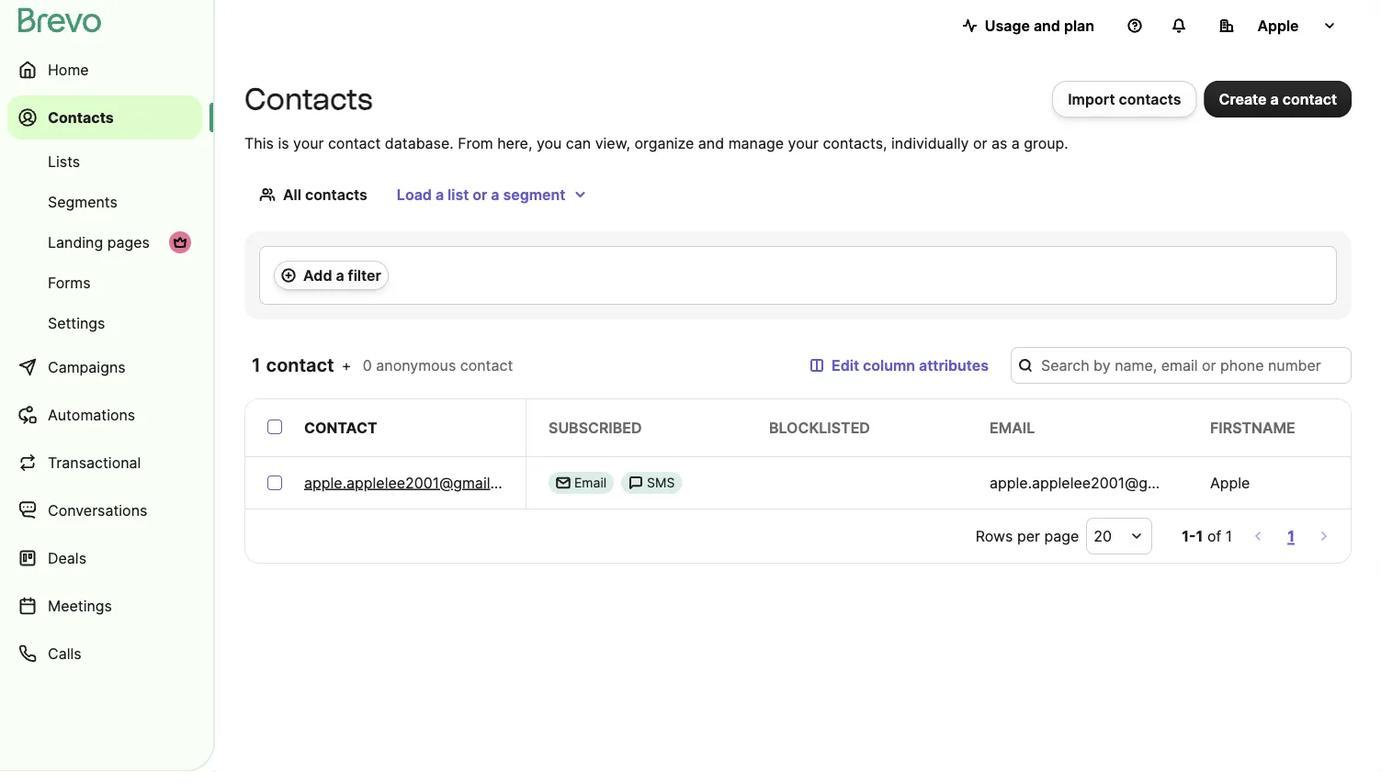 Task type: describe. For each thing, give the bounding box(es) containing it.
can
[[566, 134, 591, 152]]

of
[[1207, 527, 1221, 545]]

a right list
[[491, 186, 499, 204]]

rows
[[975, 527, 1013, 545]]

a for create a contact
[[1270, 90, 1279, 108]]

settings link
[[7, 305, 202, 342]]

edit
[[832, 357, 859, 374]]

import contacts
[[1068, 90, 1181, 108]]

forms link
[[7, 265, 202, 301]]

here,
[[497, 134, 532, 152]]

filter
[[348, 266, 381, 284]]

left___c25ys image for sms
[[629, 476, 643, 491]]

Search by name, email or phone number search field
[[1011, 347, 1352, 384]]

a right as
[[1011, 134, 1020, 152]]

and inside 'usage and plan' button
[[1034, 17, 1060, 34]]

add a filter button
[[274, 261, 389, 290]]

load a list or a segment
[[397, 186, 565, 204]]

landing pages
[[48, 233, 150, 251]]

landing pages link
[[7, 224, 202, 261]]

meetings link
[[7, 584, 202, 629]]

database.
[[385, 134, 454, 152]]

contact
[[304, 419, 377, 437]]

per
[[1017, 527, 1040, 545]]

1 horizontal spatial contacts
[[244, 81, 373, 117]]

1 inside button
[[1287, 527, 1295, 545]]

email
[[574, 476, 607, 491]]

0 horizontal spatial contacts
[[48, 108, 114, 126]]

view,
[[595, 134, 630, 152]]

group.
[[1024, 134, 1068, 152]]

1-1 of 1
[[1182, 527, 1232, 545]]

usage
[[985, 17, 1030, 34]]

campaigns
[[48, 358, 126, 376]]

a for load a list or a segment
[[435, 186, 444, 204]]

contact inside "1 contact + 0 anonymous contact"
[[460, 357, 513, 374]]

import contacts button
[[1052, 81, 1197, 118]]

+
[[342, 357, 351, 374]]

contacts for import contacts
[[1119, 90, 1181, 108]]

from
[[458, 134, 493, 152]]

lists link
[[7, 143, 202, 180]]

1 vertical spatial and
[[698, 134, 724, 152]]

rows per page
[[975, 527, 1079, 545]]

apple inside button
[[1257, 17, 1299, 34]]

all contacts
[[283, 186, 367, 204]]

deals link
[[7, 537, 202, 581]]

anonymous
[[376, 357, 456, 374]]

transactional
[[48, 454, 141, 472]]

apple button
[[1205, 7, 1352, 44]]

0
[[363, 357, 372, 374]]

pages
[[107, 233, 150, 251]]

left___rvooi image
[[173, 235, 187, 250]]

individually
[[891, 134, 969, 152]]

plan
[[1064, 17, 1094, 34]]

settings
[[48, 314, 105, 332]]

this
[[244, 134, 274, 152]]

sms
[[647, 476, 675, 491]]

edit column attributes
[[832, 357, 989, 374]]

usage and plan button
[[948, 7, 1109, 44]]

attributes
[[919, 357, 989, 374]]

1-
[[1182, 527, 1196, 545]]

apple.applelee2001@gmail.com link
[[304, 472, 524, 494]]

email
[[990, 419, 1035, 437]]

1 your from the left
[[293, 134, 324, 152]]

add a filter
[[303, 266, 381, 284]]

load a list or a segment button
[[382, 176, 602, 213]]



Task type: locate. For each thing, give the bounding box(es) containing it.
apple.applelee2001@gmail.com up the 20
[[990, 474, 1209, 492]]

calls
[[48, 645, 81, 663]]

apple
[[1257, 17, 1299, 34], [1210, 474, 1250, 492]]

lists
[[48, 153, 80, 170]]

1 horizontal spatial left___c25ys image
[[629, 476, 643, 491]]

a
[[1270, 90, 1279, 108], [1011, 134, 1020, 152], [435, 186, 444, 204], [491, 186, 499, 204], [336, 266, 344, 284]]

left___c25ys image
[[556, 476, 571, 491], [629, 476, 643, 491]]

campaigns link
[[7, 345, 202, 390]]

landing
[[48, 233, 103, 251]]

0 horizontal spatial apple.applelee2001@gmail.com
[[304, 474, 524, 492]]

contacts for all contacts
[[305, 186, 367, 204]]

contact up all contacts
[[328, 134, 381, 152]]

automations link
[[7, 393, 202, 437]]

contact inside button
[[1282, 90, 1337, 108]]

edit column attributes button
[[795, 347, 1003, 384]]

contact left +
[[266, 354, 334, 377]]

page
[[1044, 527, 1079, 545]]

conversations
[[48, 502, 147, 520]]

automations
[[48, 406, 135, 424]]

home
[[48, 61, 89, 79]]

deals
[[48, 549, 86, 567]]

contacts right import in the top of the page
[[1119, 90, 1181, 108]]

segment
[[503, 186, 565, 204]]

segments
[[48, 193, 118, 211]]

1 contact + 0 anonymous contact
[[252, 354, 513, 377]]

a inside add a filter button
[[336, 266, 344, 284]]

blocklisted
[[769, 419, 870, 437]]

apple.applelee2001@gmail.com for apple.applelee2001@gmail.com
[[304, 474, 524, 492]]

0 vertical spatial contacts
[[1119, 90, 1181, 108]]

1 apple.applelee2001@gmail.com from the left
[[304, 474, 524, 492]]

0 vertical spatial and
[[1034, 17, 1060, 34]]

2 your from the left
[[788, 134, 819, 152]]

contact right create
[[1282, 90, 1337, 108]]

import
[[1068, 90, 1115, 108]]

load
[[397, 186, 432, 204]]

create
[[1219, 90, 1267, 108]]

apple.applelee2001@gmail.com down contact
[[304, 474, 524, 492]]

your right "manage" at right top
[[788, 134, 819, 152]]

left___c25ys image for email
[[556, 476, 571, 491]]

all
[[283, 186, 301, 204]]

conversations link
[[7, 489, 202, 533]]

1 button
[[1284, 524, 1298, 549]]

1 horizontal spatial and
[[1034, 17, 1060, 34]]

and
[[1034, 17, 1060, 34], [698, 134, 724, 152]]

usage and plan
[[985, 17, 1094, 34]]

a right add
[[336, 266, 344, 284]]

add
[[303, 266, 332, 284]]

column
[[863, 357, 915, 374]]

0 horizontal spatial or
[[473, 186, 487, 204]]

a left list
[[435, 186, 444, 204]]

calls link
[[7, 632, 202, 676]]

apple.applelee2001@gmail.com apple
[[990, 474, 1250, 492]]

contacts up lists
[[48, 108, 114, 126]]

1 horizontal spatial or
[[973, 134, 987, 152]]

organize
[[634, 134, 694, 152]]

segments link
[[7, 184, 202, 221]]

contact right the anonymous
[[460, 357, 513, 374]]

a for add a filter
[[336, 266, 344, 284]]

left___c25ys image left email on the bottom of page
[[556, 476, 571, 491]]

or
[[973, 134, 987, 152], [473, 186, 487, 204]]

or inside load a list or a segment 'button'
[[473, 186, 487, 204]]

0 horizontal spatial and
[[698, 134, 724, 152]]

create a contact
[[1219, 90, 1337, 108]]

0 horizontal spatial contacts
[[305, 186, 367, 204]]

left___c25ys image left sms
[[629, 476, 643, 491]]

1 left___c25ys image from the left
[[556, 476, 571, 491]]

0 vertical spatial apple
[[1257, 17, 1299, 34]]

apple up "create a contact"
[[1257, 17, 1299, 34]]

contact
[[1282, 90, 1337, 108], [328, 134, 381, 152], [266, 354, 334, 377], [460, 357, 513, 374]]

0 horizontal spatial your
[[293, 134, 324, 152]]

1 vertical spatial contacts
[[305, 186, 367, 204]]

list
[[448, 186, 469, 204]]

20 button
[[1086, 518, 1152, 555]]

or left as
[[973, 134, 987, 152]]

apple up of
[[1210, 474, 1250, 492]]

1 vertical spatial apple
[[1210, 474, 1250, 492]]

manage
[[728, 134, 784, 152]]

1
[[252, 354, 262, 377], [1196, 527, 1203, 545], [1226, 527, 1232, 545], [1287, 527, 1295, 545]]

apple.applelee2001@gmail.com
[[304, 474, 524, 492], [990, 474, 1209, 492]]

2 apple.applelee2001@gmail.com from the left
[[990, 474, 1209, 492]]

is
[[278, 134, 289, 152]]

1 horizontal spatial apple.applelee2001@gmail.com
[[990, 474, 1209, 492]]

1 horizontal spatial your
[[788, 134, 819, 152]]

create a contact button
[[1204, 81, 1352, 118]]

as
[[991, 134, 1007, 152]]

contacts
[[244, 81, 373, 117], [48, 108, 114, 126]]

firstname
[[1210, 419, 1295, 437]]

your
[[293, 134, 324, 152], [788, 134, 819, 152]]

contacts inside button
[[1119, 90, 1181, 108]]

a right create
[[1270, 90, 1279, 108]]

contacts link
[[7, 96, 202, 140]]

20
[[1094, 527, 1112, 545]]

transactional link
[[7, 441, 202, 485]]

contacts up is
[[244, 81, 373, 117]]

meetings
[[48, 597, 112, 615]]

1 horizontal spatial apple
[[1257, 17, 1299, 34]]

you
[[537, 134, 562, 152]]

forms
[[48, 274, 91, 292]]

2 left___c25ys image from the left
[[629, 476, 643, 491]]

contacts
[[1119, 90, 1181, 108], [305, 186, 367, 204]]

your right is
[[293, 134, 324, 152]]

1 horizontal spatial contacts
[[1119, 90, 1181, 108]]

a inside create a contact button
[[1270, 90, 1279, 108]]

home link
[[7, 48, 202, 92]]

subscribed
[[549, 419, 642, 437]]

apple.applelee2001@gmail.com for apple.applelee2001@gmail.com apple
[[990, 474, 1209, 492]]

0 horizontal spatial left___c25ys image
[[556, 476, 571, 491]]

contacts,
[[823, 134, 887, 152]]

contacts right all
[[305, 186, 367, 204]]

0 vertical spatial or
[[973, 134, 987, 152]]

and left "manage" at right top
[[698, 134, 724, 152]]

this is your contact database. from here, you can view, organize and manage your contacts, individually or as a group.
[[244, 134, 1068, 152]]

and left plan
[[1034, 17, 1060, 34]]

1 vertical spatial or
[[473, 186, 487, 204]]

0 horizontal spatial apple
[[1210, 474, 1250, 492]]

or right list
[[473, 186, 487, 204]]



Task type: vqa. For each thing, say whether or not it's contained in the screenshot.
form.
no



